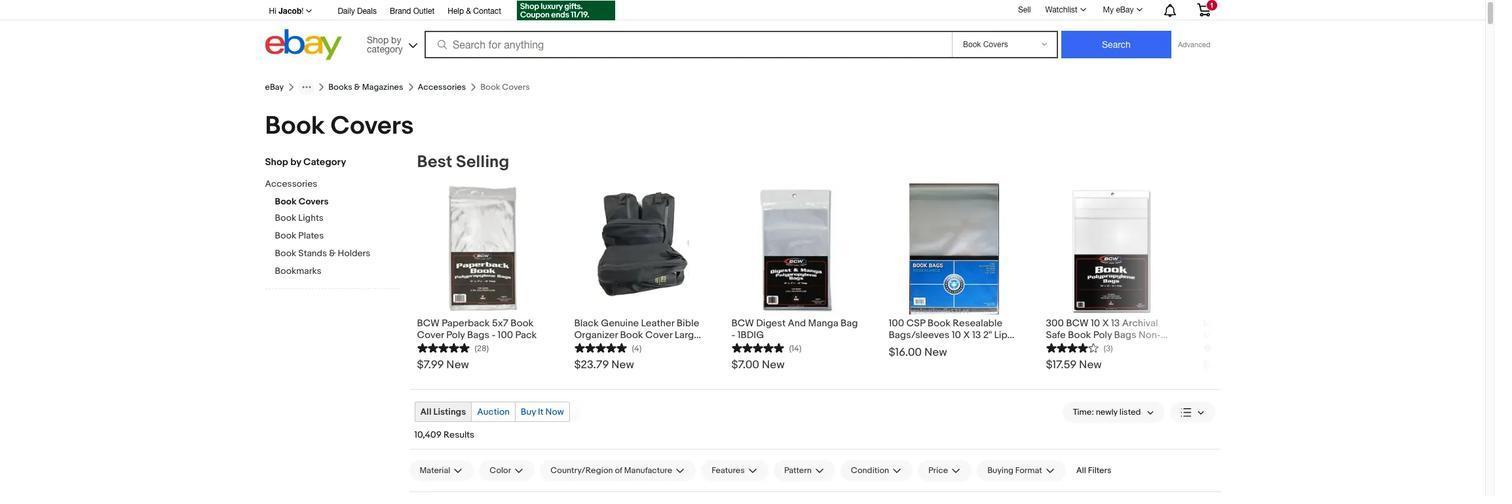Task type: describe. For each thing, give the bounding box(es) containing it.
book stands & holders link
[[275, 248, 399, 260]]

lip
[[994, 329, 1008, 341]]

100 csp book resealable bags/sleeves 10 x 13 2" lip polypro archival storage link
[[889, 315, 1020, 353]]

new for $23.79 new
[[611, 358, 634, 372]]

it
[[538, 406, 544, 417]]

Search for anything text field
[[427, 32, 949, 57]]

(28)
[[475, 343, 489, 354]]

time: newly listed button
[[1063, 402, 1165, 423]]

5 out of 5 stars image for $23.79
[[574, 341, 627, 354]]

listed
[[1120, 407, 1141, 417]]

10,409 results
[[414, 429, 475, 440]]

buy
[[521, 406, 536, 417]]

non-
[[1139, 329, 1161, 341]]

10 inside 300 bcw 10 x 13 archival safe book poly bags non- reseal 10x13 covers sleeves
[[1091, 317, 1100, 330]]

300 bcw 10 x 13 archival safe book poly bags non-reseal 10x13 covers sleeves image
[[1071, 183, 1153, 315]]

poly inside 300 bcw 10 x 13 archival safe book poly bags non- reseal 10x13 covers sleeves
[[1093, 329, 1112, 341]]

bcw for $7.00 new
[[732, 317, 754, 330]]

country/region of manufacture
[[551, 465, 672, 476]]

brand
[[390, 7, 411, 16]]

books & magazines
[[328, 82, 403, 92]]

4 out of 5 stars image
[[1046, 341, 1099, 354]]

$16.00
[[889, 346, 922, 359]]

covers inside 300 bcw 10 x 13 archival safe book poly bags non- reseal 10x13 covers sleeves
[[1101, 341, 1134, 353]]

pack
[[515, 329, 537, 341]]

time:
[[1073, 407, 1094, 417]]

10,409
[[414, 429, 442, 440]]

account navigation
[[262, 0, 1220, 22]]

$23.79
[[574, 358, 609, 372]]

!
[[302, 7, 304, 16]]

- inside bcw digest and manga bag - 1bdig
[[732, 329, 735, 341]]

0 horizontal spatial accessories link
[[265, 178, 390, 191]]

black
[[574, 317, 599, 330]]

book lights link
[[275, 212, 399, 225]]

5 out of 5 stars image for $28.39
[[1203, 341, 1256, 354]]

resealable
[[953, 317, 1003, 330]]

poly inside bcw paperback 5x7 book cover poly bags - 100 pack
[[446, 329, 465, 341]]

help
[[448, 7, 464, 16]]

bcw digest and manga bag - 1bdig link
[[732, 315, 863, 341]]

books & magazines link
[[328, 82, 403, 92]]

book inside 300 bcw 10 x 13 archival safe book poly bags non- reseal 10x13 covers sleeves
[[1068, 329, 1091, 341]]

$17.59
[[1046, 358, 1077, 372]]

accessories for accessories book covers book lights book plates book stands & holders bookmarks
[[265, 178, 317, 189]]

bookmarks link
[[275, 265, 399, 278]]

new for $17.59 new
[[1079, 358, 1102, 372]]

- inside bcw paperback 5x7 book cover poly bags - 100 pack
[[492, 329, 496, 341]]

100 csp book resealable bags/sleeves 10 x 13 2" lip polypro archival storage
[[889, 317, 1008, 353]]

1 horizontal spatial accessories link
[[418, 82, 466, 92]]

& for contact
[[466, 7, 471, 16]]

safe
[[1046, 329, 1066, 341]]

best
[[417, 152, 452, 172]]

new for $28.39 new
[[1241, 358, 1264, 372]]

100 csp book resealable bags/sleeves 10 x 13 2" lip polypro archival storage image
[[910, 183, 999, 315]]

all filters
[[1076, 465, 1112, 476]]

sell link
[[1012, 5, 1037, 14]]

book up bookmarks on the bottom left
[[275, 248, 296, 259]]

archival inside 100 csp book resealable bags/sleeves 10 x 13 2" lip polypro archival storage
[[925, 341, 961, 353]]

$16.00 new
[[889, 346, 947, 359]]

features button
[[701, 460, 769, 481]]

lights
[[298, 212, 324, 223]]

buying format button
[[977, 460, 1066, 481]]

book inside the black genuine leather bible organizer book cover large carrying case
[[620, 329, 643, 341]]

100 inside bcw paperback 5x7 book cover poly bags - 100 pack
[[498, 329, 513, 341]]

book covers
[[265, 111, 414, 142]]

country/region
[[551, 465, 613, 476]]

5x7
[[492, 317, 508, 330]]

300
[[1046, 317, 1064, 330]]

13 inside 100 csp book resealable bags/sleeves 10 x 13 2" lip polypro archival storage
[[972, 329, 981, 341]]

my ebay
[[1103, 5, 1134, 14]]

book left lights
[[275, 212, 296, 223]]

view: list view image
[[1180, 405, 1205, 419]]

csp
[[906, 317, 925, 330]]

sleeves
[[1136, 341, 1171, 353]]

price button
[[918, 460, 972, 481]]

best selling main content
[[409, 152, 1350, 496]]

shop by category
[[265, 156, 346, 168]]

$7.00 new
[[732, 358, 785, 372]]

$7.00
[[732, 358, 759, 372]]

get the coupon image
[[517, 1, 615, 20]]

color
[[490, 465, 511, 476]]

buy it now
[[521, 406, 564, 417]]

ebay inside account navigation
[[1116, 5, 1134, 14]]

format
[[1015, 465, 1042, 476]]

features
[[712, 465, 745, 476]]

contact
[[473, 7, 501, 16]]

case
[[615, 341, 639, 353]]

bible
[[677, 317, 699, 330]]

time: newly listed
[[1073, 407, 1141, 417]]

bcw paperback 5x7 book cover poly bags - 100 pack link
[[417, 315, 548, 341]]

brand outlet link
[[390, 5, 435, 19]]

$23.79 new
[[574, 358, 634, 372]]

daily deals
[[338, 7, 377, 16]]

reseal
[[1046, 341, 1073, 353]]

category
[[303, 156, 346, 168]]

price
[[929, 465, 948, 476]]

all for all listings
[[420, 406, 431, 417]]

bcw paperback 5x7 book cover poly bags - 100 pack
[[417, 317, 537, 341]]

shop by category banner
[[262, 0, 1220, 64]]

holders
[[338, 248, 370, 259]]

material button
[[409, 460, 474, 481]]



Task type: locate. For each thing, give the bounding box(es) containing it.
1 cover from the left
[[417, 329, 444, 341]]

2 bags from the left
[[1114, 329, 1137, 341]]

1bdig
[[738, 329, 764, 341]]

none submit inside shop by category banner
[[1061, 31, 1172, 58]]

by for category
[[391, 34, 401, 45]]

new right $28.39
[[1241, 358, 1264, 372]]

1 vertical spatial accessories
[[265, 178, 317, 189]]

condition
[[851, 465, 889, 476]]

1 horizontal spatial x
[[1102, 317, 1109, 330]]

& inside accessories book covers book lights book plates book stands & holders bookmarks
[[329, 248, 336, 259]]

-
[[492, 329, 496, 341], [732, 329, 735, 341]]

magazines
[[362, 82, 403, 92]]

2 vertical spatial &
[[329, 248, 336, 259]]

0 vertical spatial &
[[466, 7, 471, 16]]

2 cover from the left
[[645, 329, 672, 341]]

0 vertical spatial shop
[[367, 34, 389, 45]]

1 horizontal spatial accessories
[[418, 82, 466, 92]]

pattern button
[[774, 460, 835, 481]]

0 vertical spatial by
[[391, 34, 401, 45]]

archival inside 300 bcw 10 x 13 archival safe book poly bags non- reseal 10x13 covers sleeves
[[1122, 317, 1158, 330]]

accessories link down category
[[265, 178, 390, 191]]

results
[[444, 429, 475, 440]]

by for category
[[290, 156, 301, 168]]

book inside 100 csp book resealable bags/sleeves 10 x 13 2" lip polypro archival storage
[[928, 317, 951, 330]]

bcw left digest
[[732, 317, 754, 330]]

0 horizontal spatial accessories
[[265, 178, 317, 189]]

watchlist
[[1045, 5, 1078, 14]]

0 horizontal spatial poly
[[446, 329, 465, 341]]

1 horizontal spatial 13
[[1111, 317, 1120, 330]]

bag
[[841, 317, 858, 330]]

$28.39
[[1203, 358, 1238, 372]]

accessories inside accessories book covers book lights book plates book stands & holders bookmarks
[[265, 178, 317, 189]]

2 horizontal spatial bcw
[[1066, 317, 1089, 330]]

all up 10,409
[[420, 406, 431, 417]]

book
[[265, 111, 325, 142], [275, 196, 297, 207], [275, 212, 296, 223], [275, 230, 296, 241], [275, 248, 296, 259], [511, 317, 534, 330], [928, 317, 951, 330], [620, 329, 643, 341], [1068, 329, 1091, 341]]

2"
[[983, 329, 992, 341]]

0 vertical spatial all
[[420, 406, 431, 417]]

x inside 300 bcw 10 x 13 archival safe book poly bags non- reseal 10x13 covers sleeves
[[1102, 317, 1109, 330]]

0 horizontal spatial x
[[963, 329, 970, 341]]

new for $7.00 new
[[762, 358, 785, 372]]

0 horizontal spatial 100
[[498, 329, 513, 341]]

& right books
[[354, 82, 360, 92]]

covers right 10x13
[[1101, 341, 1134, 353]]

300 bcw 10 x 13 archival safe book poly bags non- reseal 10x13 covers sleeves link
[[1046, 315, 1177, 353]]

cover
[[417, 329, 444, 341], [645, 329, 672, 341]]

$7.99
[[417, 358, 444, 372]]

black genuine leather bible organizer book cover large carrying case
[[574, 317, 700, 353]]

1 horizontal spatial poly
[[1093, 329, 1112, 341]]

covers down books & magazines
[[331, 111, 414, 142]]

book right the safe
[[1068, 329, 1091, 341]]

book up (4)
[[620, 329, 643, 341]]

10 up 10x13
[[1091, 317, 1100, 330]]

color button
[[479, 460, 535, 481]]

accessories book covers book lights book plates book stands & holders bookmarks
[[265, 178, 370, 277]]

10 left storage
[[952, 329, 961, 341]]

ebay link
[[265, 82, 284, 92]]

archival down the csp
[[925, 341, 961, 353]]

cover inside bcw paperback 5x7 book cover poly bags - 100 pack
[[417, 329, 444, 341]]

4.9 out of 5 stars image
[[732, 341, 784, 354]]

(4) link
[[574, 341, 642, 354]]

1 horizontal spatial ebay
[[1116, 5, 1134, 14]]

(14) link
[[732, 341, 802, 354]]

new down case
[[611, 358, 634, 372]]

1 vertical spatial archival
[[925, 341, 961, 353]]

cover left large
[[645, 329, 672, 341]]

book down shop by category
[[275, 196, 297, 207]]

daily
[[338, 7, 355, 16]]

bags inside bcw paperback 5x7 book cover poly bags - 100 pack
[[467, 329, 489, 341]]

all
[[420, 406, 431, 417], [1076, 465, 1086, 476]]

1 vertical spatial &
[[354, 82, 360, 92]]

1 - from the left
[[492, 329, 496, 341]]

sell
[[1018, 5, 1031, 14]]

material
[[420, 465, 450, 476]]

deals
[[357, 7, 377, 16]]

1 bags from the left
[[467, 329, 489, 341]]

2 bcw from the left
[[732, 317, 754, 330]]

shop down deals
[[367, 34, 389, 45]]

bcw for $7.99 new
[[417, 317, 440, 330]]

all filters button
[[1071, 460, 1117, 481]]

0 vertical spatial archival
[[1122, 317, 1158, 330]]

buy it now link
[[516, 402, 569, 421]]

0 vertical spatial covers
[[331, 111, 414, 142]]

shop for shop by category
[[265, 156, 288, 168]]

archival up "sleeves"
[[1122, 317, 1158, 330]]

- left 1bdig
[[732, 329, 735, 341]]

1 horizontal spatial 5 out of 5 stars image
[[1203, 341, 1256, 354]]

book inside bcw paperback 5x7 book cover poly bags - 100 pack
[[511, 317, 534, 330]]

all inside button
[[1076, 465, 1086, 476]]

accessories down shop by category
[[265, 178, 317, 189]]

5 out of 5 stars image up $23.79 new
[[574, 341, 627, 354]]

carrying
[[574, 341, 613, 353]]

buying format
[[988, 465, 1042, 476]]

bcw right 300
[[1066, 317, 1089, 330]]

buying
[[988, 465, 1014, 476]]

x inside 100 csp book resealable bags/sleeves 10 x 13 2" lip polypro archival storage
[[963, 329, 970, 341]]

shop for shop by category
[[367, 34, 389, 45]]

help & contact
[[448, 7, 501, 16]]

listings
[[433, 406, 466, 417]]

$7.99 new
[[417, 358, 469, 372]]

100 left pack
[[498, 329, 513, 341]]

ebay
[[1116, 5, 1134, 14], [265, 82, 284, 92]]

0 vertical spatial accessories
[[418, 82, 466, 92]]

0 horizontal spatial ebay
[[265, 82, 284, 92]]

0 horizontal spatial all
[[420, 406, 431, 417]]

0 horizontal spatial -
[[492, 329, 496, 341]]

1 horizontal spatial covers
[[331, 111, 414, 142]]

bcw digest and manga bag - 1bdig image
[[758, 183, 836, 315]]

0 horizontal spatial archival
[[925, 341, 961, 353]]

(14)
[[789, 343, 802, 354]]

0 horizontal spatial bags
[[467, 329, 489, 341]]

- right paperback
[[492, 329, 496, 341]]

bags/sleeves
[[889, 329, 950, 341]]

poly
[[446, 329, 465, 341], [1093, 329, 1112, 341]]

accessories link
[[418, 82, 466, 92], [265, 178, 390, 191]]

& inside account navigation
[[466, 7, 471, 16]]

&
[[466, 7, 471, 16], [354, 82, 360, 92], [329, 248, 336, 259]]

1 5 out of 5 stars image from the left
[[574, 341, 627, 354]]

0 horizontal spatial by
[[290, 156, 301, 168]]

all left filters
[[1076, 465, 1086, 476]]

by left category
[[290, 156, 301, 168]]

pattern
[[784, 465, 812, 476]]

shop by category button
[[361, 29, 420, 57]]

archival
[[1122, 317, 1158, 330], [925, 341, 961, 353]]

1 horizontal spatial 100
[[889, 317, 904, 330]]

10x13
[[1076, 341, 1099, 353]]

book right the csp
[[928, 317, 951, 330]]

x left 2"
[[963, 329, 970, 341]]

1 horizontal spatial 10
[[1091, 317, 1100, 330]]

auction
[[477, 406, 510, 417]]

and
[[788, 317, 806, 330]]

1 vertical spatial shop
[[265, 156, 288, 168]]

selling
[[456, 152, 509, 172]]

category
[[367, 44, 403, 54]]

100 left the csp
[[889, 317, 904, 330]]

genuine
[[601, 317, 639, 330]]

1 horizontal spatial -
[[732, 329, 735, 341]]

daily deals link
[[338, 5, 377, 19]]

watchlist link
[[1038, 2, 1092, 18]]

$28.39 new
[[1203, 358, 1264, 372]]

all listings
[[420, 406, 466, 417]]

shop inside shop by category
[[367, 34, 389, 45]]

bcw paperback 5x7 book cover poly bags - 100 pack image
[[447, 183, 518, 315]]

polypro
[[889, 341, 923, 353]]

by down brand
[[391, 34, 401, 45]]

storage
[[963, 341, 998, 353]]

new down 10x13
[[1079, 358, 1102, 372]]

book right 5x7
[[511, 317, 534, 330]]

0 horizontal spatial &
[[329, 248, 336, 259]]

jacob
[[279, 6, 302, 16]]

0 horizontal spatial cover
[[417, 329, 444, 341]]

bcw inside bcw paperback 5x7 book cover poly bags - 100 pack
[[417, 317, 440, 330]]

1 vertical spatial all
[[1076, 465, 1086, 476]]

covers inside accessories book covers book lights book plates book stands & holders bookmarks
[[299, 196, 329, 207]]

x
[[1102, 317, 1109, 330], [963, 329, 970, 341]]

2 vertical spatial covers
[[1101, 341, 1134, 353]]

bcw inside bcw digest and manga bag - 1bdig
[[732, 317, 754, 330]]

& for magazines
[[354, 82, 360, 92]]

& down book plates link
[[329, 248, 336, 259]]

manga
[[808, 317, 838, 330]]

black genuine leather bible organizer book cover large carrying case link
[[574, 315, 705, 353]]

my
[[1103, 5, 1114, 14]]

0 horizontal spatial 5 out of 5 stars image
[[574, 341, 627, 354]]

0 horizontal spatial 10
[[952, 329, 961, 341]]

accessories link right magazines
[[418, 82, 466, 92]]

1 horizontal spatial &
[[354, 82, 360, 92]]

bcw
[[417, 317, 440, 330], [732, 317, 754, 330], [1066, 317, 1089, 330]]

2 5 out of 5 stars image from the left
[[1203, 341, 1256, 354]]

0 horizontal spatial shop
[[265, 156, 288, 168]]

cover inside the black genuine leather bible organizer book cover large carrying case
[[645, 329, 672, 341]]

new for $16.00 new
[[924, 346, 947, 359]]

1 horizontal spatial bags
[[1114, 329, 1137, 341]]

0 horizontal spatial 13
[[972, 329, 981, 341]]

best selling
[[417, 152, 509, 172]]

1 vertical spatial accessories link
[[265, 178, 390, 191]]

bags inside 300 bcw 10 x 13 archival safe book poly bags non- reseal 10x13 covers sleeves
[[1114, 329, 1137, 341]]

accessories
[[418, 82, 466, 92], [265, 178, 317, 189]]

all for all filters
[[1076, 465, 1086, 476]]

x up (3)
[[1102, 317, 1109, 330]]

3 bcw from the left
[[1066, 317, 1089, 330]]

black genuine leather bible organizer book cover large carrying case image
[[591, 183, 689, 315]]

shop left category
[[265, 156, 288, 168]]

help & contact link
[[448, 5, 501, 19]]

5 out of 5 stars image up $28.39 new
[[1203, 341, 1256, 354]]

bags left non-
[[1114, 329, 1137, 341]]

0 horizontal spatial covers
[[299, 196, 329, 207]]

5 out of 5 stars image
[[574, 341, 627, 354], [1203, 341, 1256, 354]]

0 horizontal spatial bcw
[[417, 317, 440, 330]]

advanced link
[[1172, 31, 1217, 58]]

accessories for accessories
[[418, 82, 466, 92]]

1 horizontal spatial archival
[[1122, 317, 1158, 330]]

shop by category
[[367, 34, 403, 54]]

1 horizontal spatial shop
[[367, 34, 389, 45]]

new for $7.99 new
[[446, 358, 469, 372]]

filters
[[1088, 465, 1112, 476]]

13 inside 300 bcw 10 x 13 archival safe book poly bags non- reseal 10x13 covers sleeves
[[1111, 317, 1120, 330]]

large
[[675, 329, 700, 341]]

& right help in the left top of the page
[[466, 7, 471, 16]]

2 poly from the left
[[1093, 329, 1112, 341]]

2 - from the left
[[732, 329, 735, 341]]

100 inside 100 csp book resealable bags/sleeves 10 x 13 2" lip polypro archival storage
[[889, 317, 904, 330]]

book up shop by category
[[265, 111, 325, 142]]

bcw digest and manga bag - 1bdig
[[732, 317, 858, 341]]

$17.59 new
[[1046, 358, 1102, 372]]

(28) link
[[417, 341, 489, 354]]

1 vertical spatial ebay
[[265, 82, 284, 92]]

bookmarks
[[275, 265, 321, 277]]

(3)
[[1104, 343, 1113, 354]]

1 vertical spatial by
[[290, 156, 301, 168]]

1 horizontal spatial by
[[391, 34, 401, 45]]

1 vertical spatial covers
[[299, 196, 329, 207]]

cover up $7.99
[[417, 329, 444, 341]]

covers up lights
[[299, 196, 329, 207]]

4.8 out of 5 stars image
[[417, 341, 469, 354]]

newly
[[1096, 407, 1118, 417]]

by inside shop by category
[[391, 34, 401, 45]]

1 bcw from the left
[[417, 317, 440, 330]]

paperback
[[442, 317, 490, 330]]

13 left 2"
[[972, 329, 981, 341]]

auction link
[[472, 402, 515, 421]]

accessories right magazines
[[418, 82, 466, 92]]

2 horizontal spatial covers
[[1101, 341, 1134, 353]]

1 horizontal spatial cover
[[645, 329, 672, 341]]

book left plates
[[275, 230, 296, 241]]

13 up (3)
[[1111, 317, 1120, 330]]

1 poly from the left
[[446, 329, 465, 341]]

new down (28) "link"
[[446, 358, 469, 372]]

new down "bags/sleeves"
[[924, 346, 947, 359]]

1 horizontal spatial all
[[1076, 465, 1086, 476]]

bcw inside 300 bcw 10 x 13 archival safe book poly bags non- reseal 10x13 covers sleeves
[[1066, 317, 1089, 330]]

new down (14) link
[[762, 358, 785, 372]]

bcw up 4.8 out of 5 stars image
[[417, 317, 440, 330]]

bags up (28)
[[467, 329, 489, 341]]

13
[[1111, 317, 1120, 330], [972, 329, 981, 341]]

2 horizontal spatial &
[[466, 7, 471, 16]]

0 vertical spatial ebay
[[1116, 5, 1134, 14]]

books
[[328, 82, 352, 92]]

0 vertical spatial accessories link
[[418, 82, 466, 92]]

stands
[[298, 248, 327, 259]]

1 horizontal spatial bcw
[[732, 317, 754, 330]]

10 inside 100 csp book resealable bags/sleeves 10 x 13 2" lip polypro archival storage
[[952, 329, 961, 341]]

None submit
[[1061, 31, 1172, 58]]



Task type: vqa. For each thing, say whether or not it's contained in the screenshot.
All inside the 'button'
yes



